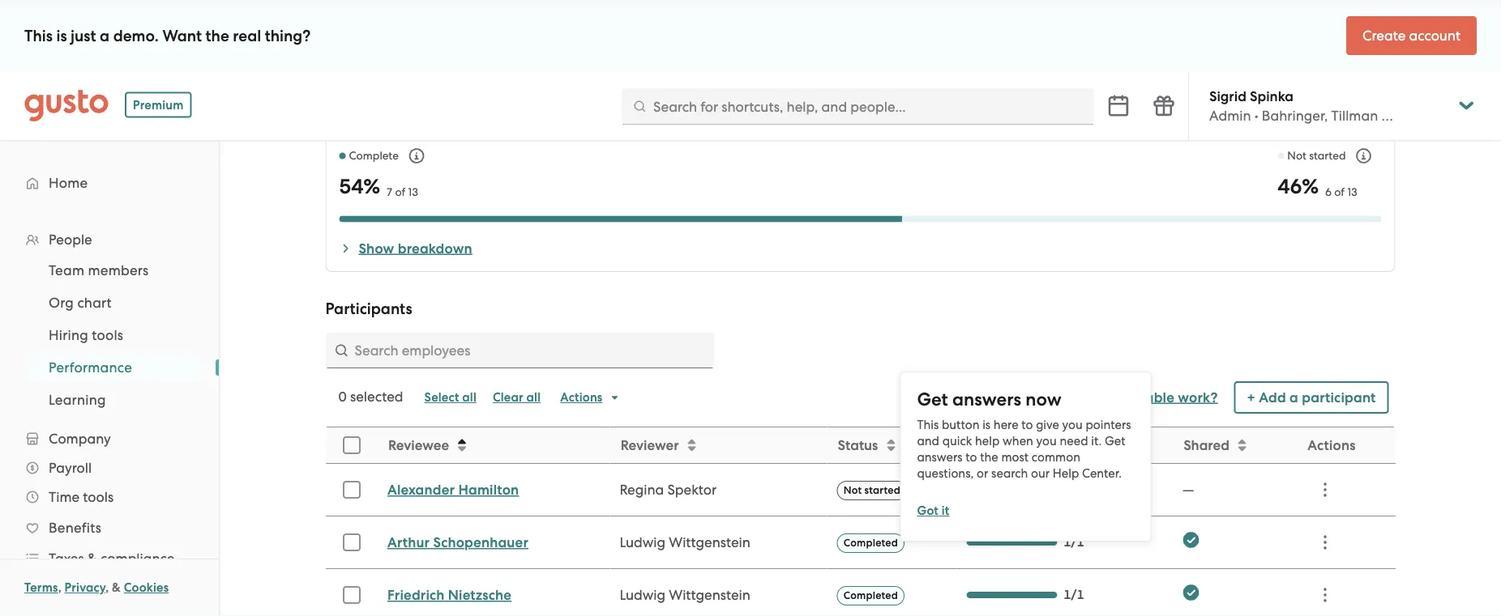 Task type: vqa. For each thing, say whether or not it's contained in the screenshot.
topmost tools
yes



Task type: locate. For each thing, give the bounding box(es) containing it.
grid
[[325, 427, 1396, 617]]

1 horizontal spatial a
[[1290, 390, 1299, 406]]

is up help
[[983, 418, 991, 433]]

13 inside 46 % 6 of 13
[[1348, 185, 1358, 198]]

1 vertical spatial you
[[1037, 435, 1057, 449]]

2 select row checkbox from the top
[[334, 578, 369, 614]]

1 vertical spatial not
[[843, 485, 862, 497]]

the down help
[[980, 451, 999, 465]]

tools down the org chart link
[[92, 328, 123, 344]]

this left just
[[24, 26, 53, 45]]

1 horizontal spatial is
[[983, 418, 991, 433]]

1 vertical spatial /
[[1071, 536, 1077, 550]]

&
[[112, 581, 121, 596]]

46
[[1278, 174, 1302, 199]]

0 horizontal spatial is
[[56, 26, 67, 45]]

of for 54
[[395, 185, 405, 198]]

0 horizontal spatial not
[[843, 485, 862, 497]]

% left 6
[[1302, 174, 1319, 199]]

actions inside dropdown button
[[560, 391, 603, 405]]

1 horizontal spatial this
[[917, 418, 939, 433]]

show
[[359, 240, 394, 257]]

our
[[1031, 467, 1050, 481]]

1 horizontal spatial and
[[1382, 108, 1407, 124]]

1 / from the top
[[1071, 483, 1077, 498]]

to up "when"
[[1022, 418, 1033, 433]]

13 right 7
[[408, 185, 418, 198]]

0 vertical spatial ludwig
[[619, 535, 665, 551]]

1 horizontal spatial started
[[1309, 149, 1346, 162]]

reviews
[[967, 437, 1018, 454]]

tools
[[92, 328, 123, 344], [83, 490, 114, 506]]

and inside get answers now this button is here to give you pointers and quick help when you need it. get answers to the most common questions, or search our help center.
[[917, 435, 940, 449]]

select row checkbox down select row option
[[334, 578, 369, 614]]

and left oga
[[1382, 108, 1407, 124]]

most
[[1002, 451, 1029, 465]]

1 horizontal spatial ,
[[106, 581, 109, 596]]

0 horizontal spatial the
[[206, 26, 229, 45]]

terms , privacy , & cookies
[[24, 581, 169, 596]]

0 vertical spatial you
[[1062, 418, 1083, 433]]

org chart link
[[29, 289, 203, 318]]

the inside get answers now this button is here to give you pointers and quick help when you need it. get answers to the most common questions, or search our help center.
[[980, 451, 999, 465]]

1 completed from the top
[[843, 537, 898, 550]]

2 13 from the left
[[1348, 185, 1358, 198]]

1 horizontal spatial to
[[1022, 418, 1033, 433]]

1 wittgenstein from the top
[[669, 535, 750, 551]]

of right 7
[[395, 185, 405, 198]]

2 vertical spatial /
[[1071, 589, 1077, 603]]

all
[[462, 391, 477, 405], [527, 391, 541, 405]]

is inside get answers now this button is here to give you pointers and quick help when you need it. get answers to the most common questions, or search our help center.
[[983, 418, 991, 433]]

0 horizontal spatial %
[[363, 174, 380, 199]]

not started up 46 % 6 of 13
[[1288, 149, 1346, 162]]

clear all button
[[485, 385, 549, 411]]

global-search element
[[622, 88, 1094, 125]]

1 horizontal spatial %
[[1302, 174, 1319, 199]]

the left real
[[206, 26, 229, 45]]

1 vertical spatial actions
[[1307, 437, 1356, 454]]

here
[[994, 418, 1019, 433]]

of inside 46 % 6 of 13
[[1335, 185, 1345, 198]]

of
[[395, 185, 405, 198], [1335, 185, 1345, 198]]

you down give
[[1037, 435, 1057, 449]]

create account link
[[1347, 16, 1477, 55]]

create
[[1363, 28, 1406, 44]]

13 for 54
[[408, 185, 418, 198]]

work?
[[1178, 390, 1218, 406]]

time tools
[[49, 490, 114, 506]]

1 vertical spatial ludwig wittgenstein
[[619, 588, 750, 604]]

1 ludwig from the top
[[619, 535, 665, 551]]

friedrich
[[387, 588, 444, 604]]

premium button
[[125, 92, 192, 118]]

0 vertical spatial actions
[[560, 391, 603, 405]]

1 % from the left
[[363, 174, 380, 199]]

is left just
[[56, 26, 67, 45]]

of inside 54 % 7 of 13
[[395, 185, 405, 198]]

0 horizontal spatial get
[[917, 389, 948, 411]]

0 vertical spatial /
[[1071, 483, 1077, 498]]

chart
[[77, 295, 112, 311]]

this is just a demo. want the real thing?
[[24, 26, 311, 45]]

performance link
[[29, 353, 203, 383]]

,
[[58, 581, 61, 596], [106, 581, 109, 596]]

1 vertical spatial to
[[966, 451, 977, 465]]

a right just
[[100, 26, 110, 45]]

13
[[408, 185, 418, 198], [1348, 185, 1358, 198]]

0 vertical spatial completed
[[843, 537, 898, 550]]

privacy link
[[64, 581, 106, 596]]

0 horizontal spatial you
[[1037, 435, 1057, 449]]

Select row checkbox
[[334, 473, 369, 508], [334, 578, 369, 614]]

all right the clear
[[527, 391, 541, 405]]

1 horizontal spatial the
[[980, 451, 999, 465]]

13 inside 54 % 7 of 13
[[408, 185, 418, 198]]

+
[[1247, 390, 1256, 406]]

center.
[[1082, 467, 1122, 481]]

1 vertical spatial a
[[1290, 390, 1299, 406]]

1 vertical spatial this
[[917, 418, 939, 433]]

2 / from the top
[[1071, 536, 1077, 550]]

/
[[1071, 483, 1077, 498], [1071, 536, 1077, 550], [1071, 589, 1077, 603]]

1 vertical spatial 1 / 1
[[1064, 589, 1084, 603]]

2 all from the left
[[527, 391, 541, 405]]

started down "status" button
[[864, 485, 900, 497]]

1 horizontal spatial actions
[[1307, 437, 1356, 454]]

people button
[[16, 225, 203, 255]]

0 horizontal spatial ,
[[58, 581, 61, 596]]

select row checkbox for friedrich
[[334, 578, 369, 614]]

% for 54
[[363, 174, 380, 199]]

1 vertical spatial completed
[[843, 590, 898, 603]]

0 vertical spatial and
[[1382, 108, 1407, 124]]

a right add
[[1290, 390, 1299, 406]]

not started down "status"
[[843, 485, 900, 497]]

status
[[838, 437, 878, 454]]

0 vertical spatial select row checkbox
[[334, 473, 369, 508]]

does
[[1079, 390, 1110, 406]]

alexander hamilton button
[[387, 481, 519, 500]]

0 selected
[[338, 389, 403, 405]]

clear all
[[493, 391, 541, 405]]

of right 6
[[1335, 185, 1345, 198]]

select
[[424, 391, 459, 405]]

Search for shortcuts, help, and people... field
[[653, 97, 1082, 116]]

to
[[1022, 418, 1033, 433], [966, 451, 977, 465]]

1 horizontal spatial all
[[527, 391, 541, 405]]

select row checkbox for alexander
[[334, 473, 369, 508]]

started up 46 % 6 of 13
[[1309, 149, 1346, 162]]

1 horizontal spatial 13
[[1348, 185, 1358, 198]]

add
[[1259, 390, 1286, 406]]

1 vertical spatial is
[[983, 418, 991, 433]]

2 completed from the top
[[843, 590, 898, 603]]

not up 46
[[1288, 149, 1307, 162]]

1 13 from the left
[[408, 185, 418, 198]]

1 vertical spatial wittgenstein
[[669, 588, 750, 604]]

get down pointers at right bottom
[[1105, 435, 1126, 449]]

wittgenstein for nietzsche
[[669, 588, 750, 604]]

0 horizontal spatial to
[[966, 451, 977, 465]]

complete
[[349, 149, 399, 162]]

6
[[1325, 185, 1332, 198]]

Select row checkbox
[[334, 525, 369, 561]]

answers up here
[[953, 389, 1022, 411]]

1 1 / 1 from the top
[[1064, 536, 1084, 550]]

0 horizontal spatial actions
[[560, 391, 603, 405]]

1 / 1 for arthur schopenhauer
[[1064, 536, 1084, 550]]

0 vertical spatial to
[[1022, 418, 1033, 433]]

, left &
[[106, 581, 109, 596]]

1 vertical spatial answers
[[917, 451, 963, 465]]

actions down participant
[[1307, 437, 1356, 454]]

ludwig wittgenstein for arthur schopenhauer
[[619, 535, 750, 551]]

1 vertical spatial tools
[[83, 490, 114, 506]]

1 horizontal spatial not
[[1288, 149, 1307, 162]]

hiring tools
[[49, 328, 123, 344]]

1 vertical spatial not started
[[843, 485, 900, 497]]

tools down payroll dropdown button
[[83, 490, 114, 506]]

started
[[1309, 149, 1346, 162], [864, 485, 900, 497]]

2 ludwig from the top
[[619, 588, 665, 604]]

0 selected status
[[338, 389, 403, 405]]

1 vertical spatial select row checkbox
[[334, 578, 369, 614]]

a
[[100, 26, 110, 45], [1290, 390, 1299, 406]]

0 horizontal spatial 13
[[408, 185, 418, 198]]

answers up questions,
[[917, 451, 963, 465]]

0 vertical spatial 1 / 1
[[1064, 536, 1084, 550]]

1 ludwig wittgenstein from the top
[[619, 535, 750, 551]]

1 horizontal spatial get
[[1105, 435, 1126, 449]]

this left button
[[917, 418, 939, 433]]

0 horizontal spatial not started
[[843, 485, 900, 497]]

54 % 7 of 13
[[339, 174, 418, 199]]

get up button
[[917, 389, 948, 411]]

alexander hamilton
[[387, 482, 519, 499]]

bahringer,
[[1262, 108, 1328, 124]]

you
[[1062, 418, 1083, 433], [1037, 435, 1057, 449]]

shared button
[[1173, 429, 1297, 463]]

this
[[1113, 390, 1137, 406]]

team
[[49, 263, 84, 279]]

% left 7
[[363, 174, 380, 199]]

0 horizontal spatial and
[[917, 435, 940, 449]]

2 wittgenstein from the top
[[669, 588, 750, 604]]

0 horizontal spatial started
[[864, 485, 900, 497]]

not
[[1288, 149, 1307, 162], [843, 485, 862, 497]]

regina
[[619, 482, 664, 499]]

1 of from the left
[[395, 185, 405, 198]]

when
[[1003, 435, 1034, 449]]

table
[[1140, 390, 1175, 406]]

0 vertical spatial wittgenstein
[[669, 535, 750, 551]]

1 horizontal spatial not started
[[1288, 149, 1346, 162]]

not started
[[1288, 149, 1346, 162], [843, 485, 900, 497]]

you up need
[[1062, 418, 1083, 433]]

1 vertical spatial and
[[917, 435, 940, 449]]

0 vertical spatial tools
[[92, 328, 123, 344]]

got it
[[917, 504, 950, 519]]

admin
[[1210, 108, 1251, 124]]

3 / from the top
[[1071, 589, 1077, 603]]

1
[[1064, 536, 1071, 550], [1077, 536, 1084, 550], [1064, 589, 1071, 603], [1077, 589, 1084, 603]]

0 horizontal spatial all
[[462, 391, 477, 405]]

1 list from the top
[[0, 167, 219, 617]]

2 1 / 1 from the top
[[1064, 589, 1084, 603]]

list
[[0, 167, 219, 617], [0, 255, 219, 417]]

2 of from the left
[[1335, 185, 1345, 198]]

payroll
[[49, 460, 92, 477]]

benefits link
[[16, 514, 203, 543]]

1 select row checkbox from the top
[[334, 473, 369, 508]]

, left privacy
[[58, 581, 61, 596]]

actions
[[560, 391, 603, 405], [1307, 437, 1356, 454]]

0 vertical spatial get
[[917, 389, 948, 411]]

list containing home
[[0, 167, 219, 617]]

all right select
[[462, 391, 477, 405]]

received
[[1021, 437, 1076, 454]]

0 horizontal spatial a
[[100, 26, 110, 45]]

0 vertical spatial started
[[1309, 149, 1346, 162]]

schopenhauer
[[433, 535, 528, 551]]

/ for friedrich nietzsche
[[1071, 589, 1077, 603]]

1 vertical spatial the
[[980, 451, 999, 465]]

2 ludwig wittgenstein from the top
[[619, 588, 750, 604]]

13 right 6
[[1348, 185, 1358, 198]]

or
[[977, 467, 989, 481]]

0 horizontal spatial of
[[395, 185, 405, 198]]

2 list from the top
[[0, 255, 219, 417]]

0 vertical spatial is
[[56, 26, 67, 45]]

the
[[206, 26, 229, 45], [980, 451, 999, 465]]

got
[[917, 504, 939, 519]]

team members
[[49, 263, 149, 279]]

1 horizontal spatial of
[[1335, 185, 1345, 198]]

0 vertical spatial ludwig wittgenstein
[[619, 535, 750, 551]]

54
[[339, 174, 363, 199]]

create account
[[1363, 28, 1461, 44]]

0 vertical spatial answers
[[953, 389, 1022, 411]]

tools inside dropdown button
[[83, 490, 114, 506]]

0 vertical spatial this
[[24, 26, 53, 45]]

0 horizontal spatial this
[[24, 26, 53, 45]]

time tools button
[[16, 483, 203, 512]]

to up or
[[966, 451, 977, 465]]

not down "status"
[[843, 485, 862, 497]]

cookies button
[[124, 579, 169, 598]]

0 vertical spatial not started
[[1288, 149, 1346, 162]]

and left quick at bottom
[[917, 435, 940, 449]]

1 vertical spatial ludwig
[[619, 588, 665, 604]]

participants
[[325, 300, 412, 319]]

select row checkbox down select all rows on this page option
[[334, 473, 369, 508]]

1 all from the left
[[462, 391, 477, 405]]

0 vertical spatial the
[[206, 26, 229, 45]]

2 % from the left
[[1302, 174, 1319, 199]]

actions right clear all
[[560, 391, 603, 405]]

company button
[[16, 425, 203, 454]]

13 for 46
[[1348, 185, 1358, 198]]



Task type: describe. For each thing, give the bounding box(es) containing it.
tools for hiring tools
[[92, 328, 123, 344]]

pointers
[[1086, 418, 1131, 433]]

need
[[1060, 435, 1088, 449]]

questions,
[[917, 467, 974, 481]]

premium
[[133, 98, 184, 112]]

1 , from the left
[[58, 581, 61, 596]]

learning
[[49, 392, 106, 409]]

46 % 6 of 13
[[1278, 174, 1358, 199]]

completed for arthur schopenhauer
[[843, 537, 898, 550]]

reviewer
[[620, 437, 678, 454]]

tools for time tools
[[83, 490, 114, 506]]

hamilton
[[458, 482, 519, 499]]

not started inside grid
[[843, 485, 900, 497]]

terms
[[24, 581, 58, 596]]

grid containing reviewee
[[325, 427, 1396, 617]]

now
[[1026, 389, 1062, 411]]

—
[[1182, 482, 1194, 499]]

ludwig for nietzsche
[[619, 588, 665, 604]]

privacy
[[64, 581, 106, 596]]

all for select all
[[462, 391, 477, 405]]

1 horizontal spatial you
[[1062, 418, 1083, 433]]

shared
[[1183, 437, 1229, 454]]

% for 46
[[1302, 174, 1319, 199]]

of for 46
[[1335, 185, 1345, 198]]

friedrich nietzsche button
[[387, 586, 511, 606]]

tillman
[[1332, 108, 1378, 124]]

Search employees field
[[325, 333, 715, 369]]

select all button
[[416, 385, 485, 411]]

participant
[[1302, 390, 1376, 406]]

just
[[71, 26, 96, 45]]

1 vertical spatial started
[[864, 485, 900, 497]]

reviewee
[[388, 437, 449, 454]]

ludwig wittgenstein for friedrich nietzsche
[[619, 588, 750, 604]]

demo.
[[113, 26, 159, 45]]

completed for friedrich nietzsche
[[843, 590, 898, 603]]

common
[[1032, 451, 1081, 465]]

button
[[942, 418, 980, 433]]

ludwig for schopenhauer
[[619, 535, 665, 551]]

wittgenstein for schopenhauer
[[669, 535, 750, 551]]

got it button
[[917, 502, 950, 521]]

select all
[[424, 391, 477, 405]]

+ add a participant
[[1247, 390, 1376, 406]]

7
[[387, 185, 392, 198]]

account
[[1409, 28, 1461, 44]]

alexander
[[387, 482, 455, 499]]

help
[[975, 435, 1000, 449]]

reviews received button
[[957, 429, 1172, 463]]

actions button
[[552, 385, 629, 411]]

+ add a participant button
[[1234, 382, 1389, 414]]

home
[[49, 175, 88, 191]]

give
[[1036, 418, 1060, 433]]

home image
[[24, 90, 109, 122]]

learning link
[[29, 386, 203, 415]]

spinka
[[1250, 88, 1294, 104]]

hiring
[[49, 328, 88, 344]]

company
[[49, 431, 111, 448]]

home link
[[16, 169, 203, 198]]

team members link
[[29, 256, 203, 285]]

quick
[[943, 435, 972, 449]]

0
[[338, 389, 347, 405]]

org chart
[[49, 295, 112, 311]]

how does this table work?
[[1045, 390, 1218, 406]]

thing?
[[265, 26, 311, 45]]

Select all rows on this page checkbox
[[334, 428, 369, 464]]

help
[[1053, 467, 1079, 481]]

oga
[[1411, 108, 1439, 124]]

hiring tools link
[[29, 321, 203, 350]]

and inside sigrid spinka admin • bahringer, tillman and oga
[[1382, 108, 1407, 124]]

arthur schopenhauer button
[[387, 534, 528, 553]]

payroll button
[[16, 454, 203, 483]]

search
[[992, 467, 1028, 481]]

all for clear all
[[527, 391, 541, 405]]

breakdown
[[398, 240, 473, 257]]

0 vertical spatial not
[[1288, 149, 1307, 162]]

it
[[942, 504, 950, 519]]

cookies
[[124, 581, 169, 596]]

get answers now this button is here to give you pointers and quick help when you need it. get answers to the most common questions, or search our help center.
[[917, 389, 1131, 481]]

this inside get answers now this button is here to give you pointers and quick help when you need it. get answers to the most common questions, or search our help center.
[[917, 418, 939, 433]]

/ for arthur schopenhauer
[[1071, 536, 1077, 550]]

list containing team members
[[0, 255, 219, 417]]

0 vertical spatial a
[[100, 26, 110, 45]]

benefits
[[49, 520, 101, 537]]

actions inside grid
[[1307, 437, 1356, 454]]

not inside grid
[[843, 485, 862, 497]]

clear
[[493, 391, 524, 405]]

it.
[[1091, 435, 1102, 449]]

arthur
[[387, 535, 429, 551]]

how does this table work? button
[[1026, 388, 1218, 408]]

friedrich nietzsche
[[387, 588, 511, 604]]

arthur schopenhauer
[[387, 535, 528, 551]]

how
[[1045, 390, 1075, 406]]

1 / 1 for friedrich nietzsche
[[1064, 589, 1084, 603]]

want
[[162, 26, 202, 45]]

regina spektor
[[619, 482, 716, 499]]

a inside button
[[1290, 390, 1299, 406]]

sigrid
[[1210, 88, 1247, 104]]

status button
[[828, 429, 956, 463]]

1 vertical spatial get
[[1105, 435, 1126, 449]]

2 , from the left
[[106, 581, 109, 596]]



